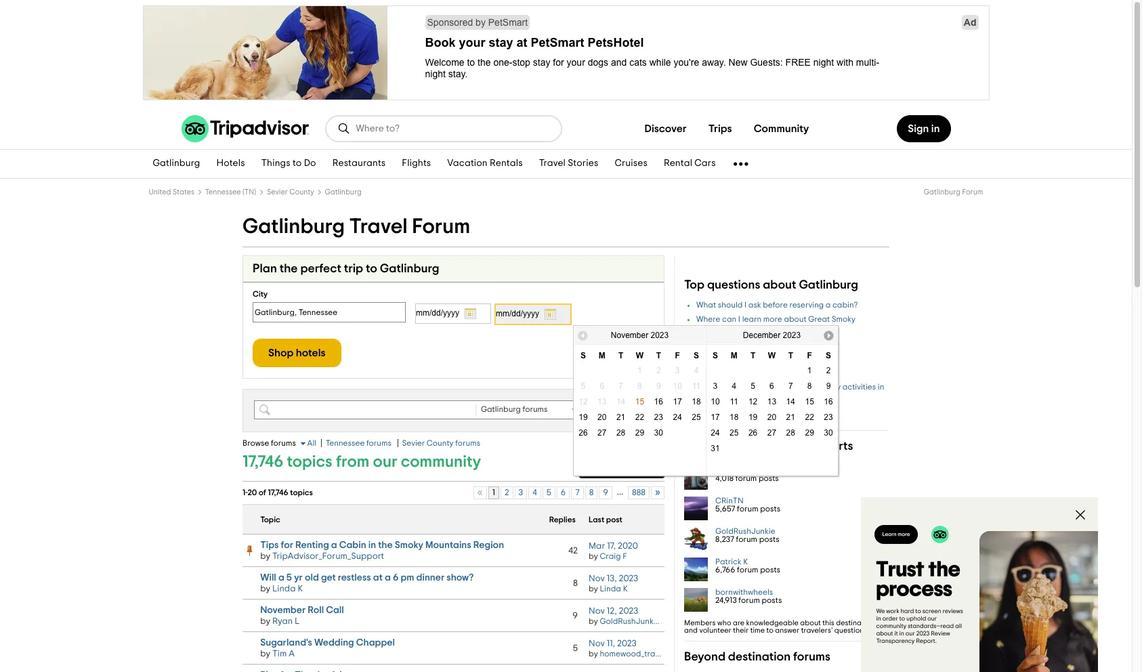 Task type: vqa. For each thing, say whether or not it's contained in the screenshot.


Task type: describe. For each thing, give the bounding box(es) containing it.
the right plan
[[280, 263, 298, 275]]

888
[[632, 489, 646, 497]]

k inside will a 5 yr old get restless at a 6 pm dinner show? by linda k
[[298, 584, 303, 594]]

a right at
[[385, 573, 391, 583]]

42
[[569, 546, 578, 555]]

1 vertical spatial can
[[718, 369, 732, 377]]

linda inside nov 13, 2023 by linda k
[[600, 585, 621, 593]]

1 horizontal spatial 2
[[657, 366, 661, 375]]

nov 12, 2023 link
[[589, 606, 638, 616]]

topic
[[260, 516, 280, 524]]

tennessee forums
[[326, 439, 392, 447]]

1 horizontal spatial i
[[739, 315, 741, 323]]

goldrushjunkie link
[[716, 527, 776, 536]]

2 horizontal spatial i
[[745, 301, 747, 309]]

if
[[750, 369, 755, 377]]

destination
[[746, 441, 810, 453]]

1 horizontal spatial gatlinburg link
[[325, 188, 362, 196]]

4 t from the left
[[789, 351, 794, 361]]

0 horizontal spatial mm/dd/yyyy
[[416, 308, 459, 318]]

2023 for will a 5 yr old get restless at a 6 pm dinner show?
[[619, 574, 638, 583]]

0 horizontal spatial do
[[738, 369, 748, 377]]

trips
[[709, 123, 732, 134]]

1 23 from the left
[[654, 413, 663, 422]]

rental cars link
[[656, 150, 724, 178]]

0 vertical spatial 11
[[692, 382, 701, 391]]

rental
[[664, 159, 693, 168]]

0 horizontal spatial 20
[[248, 489, 257, 497]]

1 vertical spatial 4
[[732, 382, 737, 391]]

by for november roll call
[[260, 617, 270, 626]]

reserving
[[790, 301, 824, 309]]

november roll call by ryan l
[[260, 605, 344, 626]]

about inside what should i ask before reserving a cabin? where can i learn more about great smoky mountains national park? what is there to do near gatlinburg? where are the area webcams? what can i do if it rains? what are some free or budget friendly activities in the area? what hotels offer a free breakfast?
[[784, 315, 807, 323]]

3 t from the left
[[751, 351, 756, 361]]

8 inside 'link'
[[589, 489, 594, 497]]

to inside members who are knowledgeable about this destination and volunteer their time to answer travelers' questions.
[[767, 627, 774, 634]]

0 horizontal spatial 7
[[575, 489, 580, 497]]

posts for bornwithwheels 24,913 forum posts
[[762, 597, 782, 605]]

is
[[718, 341, 724, 349]]

a right will
[[278, 573, 284, 583]]

our
[[373, 454, 398, 470]]

in inside tips for renting a cabin in the smoky mountains region by tripadvisor_forum_support
[[368, 540, 376, 550]]

county for sevier county forums
[[427, 439, 454, 447]]

2 30 from the left
[[824, 428, 833, 438]]

2 horizontal spatial 1
[[808, 366, 812, 375]]

posts for goldrushjunkie 8,237 forum posts
[[759, 536, 780, 544]]

sevier for sevier county forums
[[402, 439, 425, 447]]

forum for 4,018
[[736, 475, 757, 483]]

mar
[[589, 541, 605, 551]]

this
[[823, 620, 835, 627]]

patrick k image
[[684, 558, 708, 582]]

time
[[751, 627, 765, 634]]

1 vertical spatial topics
[[290, 489, 313, 497]]

posts for bradmac 4,018 forum posts
[[759, 475, 779, 483]]

0 horizontal spatial 10
[[673, 382, 682, 391]]

1 horizontal spatial 17
[[711, 413, 720, 422]]

tennessee (tn)
[[205, 188, 256, 196]]

1 30 from the left
[[654, 428, 663, 438]]

mar 17, 2020 link
[[589, 541, 638, 551]]

roll
[[308, 605, 324, 615]]

0 horizontal spatial travel
[[349, 216, 408, 237]]

mar 17, 2020 by craig f
[[589, 541, 638, 560]]

tips
[[260, 540, 279, 550]]

forum inside the patrick k 6,766 forum posts
[[737, 566, 759, 574]]

2 where from the top
[[697, 355, 721, 363]]

» link
[[651, 487, 665, 499]]

city
[[253, 290, 268, 298]]

questions
[[707, 279, 761, 291]]

0 horizontal spatial 1
[[492, 489, 495, 497]]

united
[[149, 188, 171, 196]]

3 link
[[515, 487, 527, 500]]

0 vertical spatial do
[[756, 341, 767, 349]]

1 15 from the left
[[635, 397, 645, 407]]

2 13 from the left
[[768, 397, 777, 407]]

webcams?
[[770, 355, 810, 363]]

sevier county forums
[[402, 439, 481, 447]]

1 29 from the left
[[635, 428, 645, 438]]

0 horizontal spatial 3
[[519, 489, 523, 497]]

travelers'
[[801, 627, 833, 634]]

3 s from the left
[[713, 351, 718, 361]]

november for roll
[[260, 605, 306, 615]]

states
[[173, 188, 194, 196]]

members who are knowledgeable about this destination and volunteer their time to answer travelers' questions.
[[684, 620, 875, 634]]

1 horizontal spatial 4
[[694, 366, 699, 375]]

travel inside travel stories link
[[539, 159, 566, 168]]

tripadvisor image
[[181, 115, 309, 142]]

homewood_tra...
[[600, 650, 662, 658]]

community
[[754, 123, 809, 134]]

sugarland's wedding chappel by tim a
[[260, 638, 395, 659]]

2 12 from the left
[[749, 397, 758, 407]]

1 14 from the left
[[617, 397, 626, 407]]

1 s from the left
[[581, 351, 586, 361]]

goldrushjunkie
[[716, 527, 776, 536]]

breakfast?
[[789, 408, 829, 416]]

linda k link for a
[[272, 584, 303, 594]]

1 19 from the left
[[579, 413, 588, 422]]

1 vertical spatial 24
[[711, 428, 720, 438]]

0 vertical spatial advertisement region
[[0, 5, 1132, 103]]

a
[[289, 649, 295, 659]]

post
[[606, 516, 623, 524]]

0 vertical spatial 3
[[675, 366, 680, 375]]

2 19 from the left
[[749, 413, 758, 422]]

gatlinburg forum
[[924, 188, 984, 196]]

1 12 from the left
[[579, 397, 588, 407]]

what should i ask before reserving a cabin? where can i learn more about great smoky mountains national park? what is there to do near gatlinburg? where are the area webcams? what can i do if it rains? what are some free or budget friendly activities in the area? what hotels offer a free breakfast?
[[697, 301, 885, 416]]

goldrushjunk... link
[[600, 617, 660, 625]]

by inside tips for renting a cabin in the smoky mountains region by tripadvisor_forum_support
[[260, 552, 270, 561]]

1 vertical spatial advertisement region
[[861, 497, 1098, 672]]

december
[[743, 330, 781, 340]]

bradmac 4,018 forum posts
[[716, 466, 779, 483]]

2 horizontal spatial 3
[[713, 382, 718, 391]]

destination inside members who are knowledgeable about this destination and volunteer their time to answer travelers' questions.
[[836, 620, 875, 627]]

17,
[[607, 541, 616, 551]]

0 horizontal spatial forum
[[412, 216, 470, 237]]

8 down 42
[[573, 578, 578, 588]]

0 vertical spatial topics
[[287, 454, 333, 470]]

the inside tips for renting a cabin in the smoky mountains region by tripadvisor_forum_support
[[378, 540, 393, 550]]

2 27 from the left
[[768, 428, 777, 438]]

community button
[[743, 115, 820, 142]]

bornwithwheels
[[716, 588, 773, 597]]

tripadvisor_forum_support
[[272, 552, 384, 561]]

2 horizontal spatial 20
[[768, 413, 777, 422]]

hotels
[[718, 408, 741, 416]]

renting
[[295, 540, 329, 550]]

forum for 24,913
[[739, 597, 760, 605]]

f inside mar 17, 2020 by craig f
[[623, 552, 627, 560]]

0 horizontal spatial 24
[[673, 413, 682, 422]]

1 13 from the left
[[598, 397, 607, 407]]

last post
[[589, 516, 623, 524]]

tim
[[272, 649, 287, 659]]

31
[[711, 444, 720, 453]]

to left "do"
[[293, 159, 302, 168]]

before
[[763, 301, 788, 309]]

tips for renting a cabin in the smoky mountains region by tripadvisor_forum_support
[[260, 540, 504, 561]]

2020
[[618, 541, 638, 551]]

hotels link
[[208, 150, 253, 178]]

9 left 12, on the right bottom
[[573, 611, 578, 620]]

gatlinburg?
[[788, 341, 831, 349]]

0 horizontal spatial 25
[[692, 413, 701, 422]]

ryan l link
[[272, 617, 300, 626]]

sevier county forums link
[[402, 439, 481, 447]]

are inside members who are knowledgeable about this destination and volunteer their time to answer travelers' questions.
[[733, 620, 745, 627]]

restaurants link
[[324, 150, 394, 178]]

by for sugarland's wedding chappel
[[260, 649, 270, 659]]

5,657
[[716, 505, 736, 513]]

national
[[737, 326, 770, 335]]

k inside the patrick k 6,766 forum posts
[[744, 558, 748, 566]]

m for november 2023
[[599, 351, 606, 361]]

2 horizontal spatial 2
[[827, 366, 831, 375]]

gatlinburg forums
[[481, 405, 548, 413]]

0 horizontal spatial 2
[[505, 489, 509, 497]]

0 vertical spatial forum
[[962, 188, 984, 196]]

smoky inside tips for renting a cabin in the smoky mountains region by tripadvisor_forum_support
[[395, 540, 424, 550]]

8,237
[[716, 536, 735, 544]]

rains?
[[763, 369, 785, 377]]

2 t from the left
[[656, 351, 661, 361]]

from
[[336, 454, 370, 470]]

w for november
[[636, 351, 644, 361]]

17,746 topics from our community
[[243, 454, 481, 470]]

«
[[478, 487, 483, 498]]

by for nov 11, 2023
[[589, 650, 598, 658]]

0 horizontal spatial gatlinburg link
[[145, 150, 208, 178]]

by for nov 12, 2023
[[589, 617, 598, 625]]

close image
[[1073, 508, 1088, 522]]

0 vertical spatial can
[[722, 315, 737, 323]]

vacation rentals link
[[439, 150, 531, 178]]

tammy c image
[[684, 588, 708, 612]]

0 horizontal spatial i
[[734, 369, 736, 377]]

4,018
[[716, 475, 734, 483]]

0 vertical spatial are
[[722, 355, 735, 363]]

browse
[[243, 439, 269, 447]]

2 22 from the left
[[805, 413, 814, 422]]

goldrushjunk...
[[600, 617, 660, 625]]

by for mar 17, 2020
[[589, 552, 598, 560]]

crintn image
[[684, 497, 708, 521]]

top
[[684, 279, 705, 291]]

1 vertical spatial destination
[[728, 651, 791, 664]]

4 link
[[529, 487, 541, 500]]

1-
[[243, 489, 248, 497]]

4 what from the top
[[697, 383, 716, 391]]

7 link
[[571, 487, 584, 500]]

posts inside the patrick k 6,766 forum posts
[[760, 566, 781, 574]]

forums for tennessee forums
[[367, 439, 392, 447]]

to right trip
[[366, 263, 377, 275]]

1 vertical spatial 17,746
[[268, 489, 288, 497]]

1 27 from the left
[[598, 428, 607, 438]]

in inside sign in link
[[932, 123, 940, 134]]

rentals
[[490, 159, 523, 168]]

2023 for november roll call
[[619, 606, 638, 616]]

nov for sugarland's wedding chappel
[[589, 639, 605, 648]]

1 horizontal spatial 25
[[730, 428, 739, 438]]

beyond destination forums
[[684, 651, 831, 664]]

browse forums
[[243, 439, 296, 447]]

things to do link
[[253, 150, 324, 178]]



Task type: locate. For each thing, give the bounding box(es) containing it.
1 w from the left
[[636, 351, 644, 361]]

2 vertical spatial nov
[[589, 639, 605, 648]]

to down the national
[[747, 341, 755, 349]]

k
[[744, 558, 748, 566], [298, 584, 303, 594], [623, 585, 628, 593]]

members
[[684, 620, 716, 627]]

18 left offer
[[730, 413, 739, 422]]

1 vertical spatial travel
[[349, 216, 408, 237]]

mountains up is
[[697, 326, 736, 335]]

City text field
[[253, 302, 406, 323]]

by
[[260, 552, 270, 561], [589, 552, 598, 560], [260, 584, 270, 594], [589, 585, 598, 593], [260, 617, 270, 626], [589, 617, 598, 625], [260, 649, 270, 659], [589, 650, 598, 658]]

mountains inside what should i ask before reserving a cabin? where can i learn more about great smoky mountains national park? what is there to do near gatlinburg? where are the area webcams? what can i do if it rains? what are some free or budget friendly activities in the area? what hotels offer a free breakfast?
[[697, 326, 736, 335]]

a up "great"
[[826, 301, 831, 309]]

1 horizontal spatial 7
[[619, 382, 623, 391]]

by inside sugarland's wedding chappel by tim a
[[260, 649, 270, 659]]

nov left 12, on the right bottom
[[589, 606, 605, 616]]

0 vertical spatial 17
[[673, 397, 682, 407]]

ask
[[749, 301, 761, 309]]

k down nov 13, 2023 link
[[623, 585, 628, 593]]

search image
[[337, 122, 351, 136]]

by inside will a 5 yr old get restless at a 6 pm dinner show? by linda k
[[260, 584, 270, 594]]

2023 for sugarland's wedding chappel
[[617, 639, 637, 648]]

1 vertical spatial county
[[427, 439, 454, 447]]

17
[[673, 397, 682, 407], [711, 413, 720, 422]]

gatlinburg destination experts
[[684, 441, 853, 453]]

1 horizontal spatial 12
[[749, 397, 758, 407]]

nov for november roll call
[[589, 606, 605, 616]]

1 down november 2023
[[638, 366, 642, 375]]

30 up » at bottom
[[654, 428, 663, 438]]

i
[[745, 301, 747, 309], [739, 315, 741, 323], [734, 369, 736, 377]]

experts
[[812, 441, 853, 453]]

1 horizontal spatial 30
[[824, 428, 833, 438]]

0 vertical spatial 25
[[692, 413, 701, 422]]

1 horizontal spatial m
[[731, 351, 738, 361]]

2 w from the left
[[768, 351, 776, 361]]

forum right 24,913
[[739, 597, 760, 605]]

are right who
[[733, 620, 745, 627]]

i up some
[[734, 369, 736, 377]]

by inside 'november roll call by ryan l'
[[260, 617, 270, 626]]

16 down the friendly
[[824, 397, 833, 407]]

gatlinburg link down 'restaurants' link
[[325, 188, 362, 196]]

1 horizontal spatial linda
[[600, 585, 621, 593]]

do
[[304, 159, 316, 168]]

1-20 of 17,746 topics
[[243, 489, 313, 497]]

21
[[617, 413, 626, 422], [786, 413, 796, 422]]

smoky down the cabin?
[[832, 315, 856, 323]]

1 horizontal spatial 15
[[805, 397, 814, 407]]

26 up the 7 link
[[579, 428, 588, 438]]

3 what from the top
[[697, 369, 716, 377]]

to inside what should i ask before reserving a cabin? where can i learn more about great smoky mountains national park? what is there to do near gatlinburg? where are the area webcams? what can i do if it rains? what are some free or budget friendly activities in the area? what hotels offer a free breakfast?
[[747, 341, 755, 349]]

18 left area?
[[692, 397, 701, 407]]

linda k link down yr
[[272, 584, 303, 594]]

2 vertical spatial i
[[734, 369, 736, 377]]

23
[[654, 413, 663, 422], [824, 413, 833, 422]]

0 horizontal spatial 23
[[654, 413, 663, 422]]

tennessee for tennessee (tn)
[[205, 188, 241, 196]]

sevier county
[[267, 188, 314, 196]]

1 linda k link from the left
[[272, 584, 303, 594]]

2 23 from the left
[[824, 413, 833, 422]]

0 horizontal spatial 4
[[533, 489, 537, 497]]

2 horizontal spatial in
[[932, 123, 940, 134]]

5 what from the top
[[697, 408, 716, 416]]

by inside nov 11, 2023 by homewood_tra...
[[589, 650, 598, 658]]

tennessee (tn) link
[[205, 188, 256, 196]]

1 what from the top
[[697, 301, 716, 309]]

1 horizontal spatial 3
[[675, 366, 680, 375]]

1 horizontal spatial 24
[[711, 428, 720, 438]]

1 horizontal spatial 21
[[786, 413, 796, 422]]

0 horizontal spatial 11
[[692, 382, 701, 391]]

2 what from the top
[[697, 341, 716, 349]]

vacation
[[447, 159, 488, 168]]

posts for crintn 5,657 forum posts
[[760, 505, 781, 513]]

are down there at the bottom right of the page
[[722, 355, 735, 363]]

...
[[617, 488, 623, 496]]

22
[[635, 413, 645, 422], [805, 413, 814, 422]]

free down it
[[754, 383, 773, 391]]

county
[[290, 188, 314, 196], [427, 439, 454, 447]]

by inside nov 12, 2023 by goldrushjunk...
[[589, 617, 598, 625]]

30 up the experts
[[824, 428, 833, 438]]

10 up hotels
[[711, 397, 720, 407]]

about up before
[[763, 279, 797, 291]]

28 up destination
[[786, 428, 796, 438]]

are up area?
[[718, 383, 731, 391]]

1 t from the left
[[619, 351, 624, 361]]

2 vertical spatial about
[[801, 620, 821, 627]]

1 vertical spatial where
[[697, 355, 721, 363]]

top questions about gatlinburg
[[684, 279, 859, 291]]

gatlinburg link up united states link
[[145, 150, 208, 178]]

by down will
[[260, 584, 270, 594]]

sevier right (tn) on the top of the page
[[267, 188, 288, 196]]

0 horizontal spatial w
[[636, 351, 644, 361]]

0 vertical spatial smoky
[[832, 315, 856, 323]]

by left ryan
[[260, 617, 270, 626]]

25 down hotels
[[730, 428, 739, 438]]

forum right 5,657
[[737, 505, 759, 513]]

linda down 13, at the right of page
[[600, 585, 621, 593]]

dialog
[[861, 497, 1098, 672]]

about inside members who are knowledgeable about this destination and volunteer their time to answer travelers' questions.
[[801, 620, 821, 627]]

29 up 888
[[635, 428, 645, 438]]

forum inside goldrushjunkie 8,237 forum posts
[[736, 536, 758, 544]]

posts up the bornwithwheels 24,913 forum posts
[[760, 566, 781, 574]]

trips button
[[698, 115, 743, 142]]

nov left 11,
[[589, 639, 605, 648]]

mountains
[[697, 326, 736, 335], [426, 540, 471, 550]]

m for december 2023
[[731, 351, 738, 361]]

None search field
[[326, 117, 561, 141]]

smoky up pm
[[395, 540, 424, 550]]

where down should
[[697, 315, 721, 323]]

888 link
[[628, 487, 650, 500]]

sevier county link
[[267, 188, 314, 196]]

1 vertical spatial nov
[[589, 606, 605, 616]]

2023
[[651, 330, 669, 340], [783, 330, 801, 340], [619, 574, 638, 583], [619, 606, 638, 616], [617, 639, 637, 648]]

november roll call link
[[260, 605, 344, 615]]

forum inside bradmac 4,018 forum posts
[[736, 475, 757, 483]]

discover
[[645, 123, 687, 134]]

at
[[373, 573, 383, 583]]

1 horizontal spatial 20
[[598, 413, 607, 422]]

sign
[[908, 123, 929, 134]]

2 29 from the left
[[805, 428, 814, 438]]

mountains up show?
[[426, 540, 471, 550]]

1 horizontal spatial 29
[[805, 428, 814, 438]]

7 left 8 'link'
[[575, 489, 580, 497]]

can up area?
[[718, 369, 732, 377]]

to right the 'time'
[[767, 627, 774, 634]]

1 linda from the left
[[272, 584, 296, 594]]

where down is
[[697, 355, 721, 363]]

16
[[654, 397, 663, 407], [824, 397, 833, 407]]

1 horizontal spatial mm/dd/yyyy
[[496, 309, 539, 319]]

1 horizontal spatial 10
[[711, 397, 720, 407]]

29 down breakfast?
[[805, 428, 814, 438]]

last
[[589, 516, 605, 524]]

mountains inside tips for renting a cabin in the smoky mountains region by tripadvisor_forum_support
[[426, 540, 471, 550]]

1 vertical spatial sevier
[[402, 439, 425, 447]]

1 horizontal spatial 14
[[786, 397, 796, 407]]

forum right 6,766
[[737, 566, 759, 574]]

12,
[[607, 606, 617, 616]]

0 vertical spatial sevier
[[267, 188, 288, 196]]

17 left area?
[[673, 397, 682, 407]]

9 inside 9 link
[[603, 489, 608, 497]]

5
[[581, 382, 586, 391], [751, 382, 756, 391], [547, 489, 551, 497], [287, 573, 292, 583], [573, 644, 578, 653]]

forum for 8,237
[[736, 536, 758, 544]]

17,746 down browse forums
[[243, 454, 283, 470]]

2 up the friendly
[[827, 366, 831, 375]]

by down nov 11, 2023 link
[[589, 650, 598, 658]]

november for 2023
[[611, 330, 649, 340]]

0 horizontal spatial 15
[[635, 397, 645, 407]]

26 down offer
[[749, 428, 758, 438]]

0 horizontal spatial mountains
[[426, 540, 471, 550]]

bradmac image
[[684, 466, 708, 490]]

8 left the friendly
[[808, 382, 812, 391]]

2023 inside nov 13, 2023 by linda k
[[619, 574, 638, 583]]

december 2023
[[743, 330, 801, 340]]

1 28 from the left
[[617, 428, 626, 438]]

2 26 from the left
[[749, 428, 758, 438]]

1 horizontal spatial 13
[[768, 397, 777, 407]]

6 inside will a 5 yr old get restless at a 6 pm dinner show? by linda k
[[393, 573, 399, 583]]

0 horizontal spatial linda
[[272, 584, 296, 594]]

some
[[733, 383, 752, 391]]

nov 12, 2023 by goldrushjunk...
[[589, 606, 660, 625]]

topics right 'of'
[[290, 489, 313, 497]]

1 vertical spatial are
[[718, 383, 731, 391]]

12
[[579, 397, 588, 407], [749, 397, 758, 407]]

do down december
[[756, 341, 767, 349]]

1 horizontal spatial smoky
[[832, 315, 856, 323]]

questions.
[[835, 627, 870, 634]]

1 vertical spatial i
[[739, 315, 741, 323]]

a inside tips for renting a cabin in the smoky mountains region by tripadvisor_forum_support
[[331, 540, 337, 550]]

0 vertical spatial gatlinburg link
[[145, 150, 208, 178]]

0 vertical spatial 18
[[692, 397, 701, 407]]

posts inside goldrushjunkie 8,237 forum posts
[[759, 536, 780, 544]]

2 linda from the left
[[600, 585, 621, 593]]

nov inside nov 12, 2023 by goldrushjunk...
[[589, 606, 605, 616]]

1 vertical spatial in
[[878, 383, 885, 391]]

13
[[598, 397, 607, 407], [768, 397, 777, 407]]

forums for browse forums
[[271, 439, 296, 447]]

1 26 from the left
[[579, 428, 588, 438]]

1 vertical spatial 3
[[713, 382, 718, 391]]

forum right 4,018
[[736, 475, 757, 483]]

9 link
[[599, 487, 612, 500]]

s
[[581, 351, 586, 361], [694, 351, 699, 361], [713, 351, 718, 361], [826, 351, 832, 361]]

0 horizontal spatial smoky
[[395, 540, 424, 550]]

1 horizontal spatial f
[[675, 351, 680, 361]]

1 horizontal spatial destination
[[836, 620, 875, 627]]

1 vertical spatial tennessee
[[326, 439, 365, 447]]

can down should
[[722, 315, 737, 323]]

in right cabin
[[368, 540, 376, 550]]

about
[[763, 279, 797, 291], [784, 315, 807, 323], [801, 620, 821, 627]]

posts inside bradmac 4,018 forum posts
[[759, 475, 779, 483]]

destination right this
[[836, 620, 875, 627]]

2 m from the left
[[731, 351, 738, 361]]

pm
[[401, 573, 414, 583]]

11,
[[607, 639, 615, 648]]

linda down yr
[[272, 584, 296, 594]]

0 horizontal spatial m
[[599, 351, 606, 361]]

2023 inside nov 11, 2023 by homewood_tra...
[[617, 639, 637, 648]]

learn
[[742, 315, 762, 323]]

sign in
[[908, 123, 940, 134]]

7 right or in the bottom of the page
[[789, 382, 793, 391]]

1 horizontal spatial 23
[[824, 413, 833, 422]]

7
[[619, 382, 623, 391], [789, 382, 793, 391], [575, 489, 580, 497]]

beyond
[[684, 651, 726, 664]]

9 down november 2023
[[657, 382, 661, 391]]

1 horizontal spatial mountains
[[697, 326, 736, 335]]

a right offer
[[762, 408, 767, 416]]

1 m from the left
[[599, 351, 606, 361]]

who
[[718, 620, 732, 627]]

2 horizontal spatial 7
[[789, 382, 793, 391]]

28 up ...
[[617, 428, 626, 438]]

crintn
[[716, 497, 744, 505]]

for
[[281, 540, 293, 550]]

it
[[756, 369, 761, 377]]

forum for 5,657
[[737, 505, 759, 513]]

0 horizontal spatial 22
[[635, 413, 645, 422]]

call
[[326, 605, 344, 615]]

restless
[[338, 573, 371, 583]]

0 horizontal spatial 12
[[579, 397, 588, 407]]

0 vertical spatial free
[[754, 383, 773, 391]]

goldrushjunkie image
[[684, 527, 708, 551]]

i left learn
[[739, 315, 741, 323]]

smoky
[[832, 315, 856, 323], [395, 540, 424, 550]]

homewood_tra... link
[[600, 650, 662, 658]]

l
[[295, 617, 300, 626]]

2 nov from the top
[[589, 606, 605, 616]]

0 vertical spatial in
[[932, 123, 940, 134]]

(tn)
[[243, 188, 256, 196]]

the left area?
[[697, 394, 709, 402]]

travel up trip
[[349, 216, 408, 237]]

k inside nov 13, 2023 by linda k
[[623, 585, 628, 593]]

2 link
[[501, 487, 513, 500]]

f for 1
[[807, 351, 812, 361]]

stories
[[568, 159, 599, 168]]

forum inside crintn 5,657 forum posts
[[737, 505, 759, 513]]

1 vertical spatial mountains
[[426, 540, 471, 550]]

posts inside the bornwithwheels 24,913 forum posts
[[762, 597, 782, 605]]

topics down all
[[287, 454, 333, 470]]

w
[[636, 351, 644, 361], [768, 351, 776, 361]]

activities
[[843, 383, 876, 391]]

0 vertical spatial about
[[763, 279, 797, 291]]

trip
[[344, 263, 363, 275]]

friendly
[[813, 383, 841, 391]]

0 vertical spatial i
[[745, 301, 747, 309]]

1 vertical spatial 10
[[711, 397, 720, 407]]

Search search field
[[356, 123, 550, 135]]

8
[[638, 382, 642, 391], [808, 382, 812, 391], [589, 489, 594, 497], [573, 578, 578, 588]]

1 horizontal spatial 27
[[768, 428, 777, 438]]

2 16 from the left
[[824, 397, 833, 407]]

f for 2
[[675, 351, 680, 361]]

by for nov 13, 2023
[[589, 585, 598, 593]]

linda k link for 13,
[[600, 585, 628, 593]]

smoky inside what should i ask before reserving a cabin? where can i learn more about great smoky mountains national park? what is there to do near gatlinburg? where are the area webcams? what can i do if it rains? what are some free or budget friendly activities in the area? what hotels offer a free breakfast?
[[832, 315, 856, 323]]

about left this
[[801, 620, 821, 627]]

by left tim
[[260, 649, 270, 659]]

posts inside crintn 5,657 forum posts
[[760, 505, 781, 513]]

0 horizontal spatial k
[[298, 584, 303, 594]]

2 linda k link from the left
[[600, 585, 628, 593]]

1 horizontal spatial do
[[756, 341, 767, 349]]

wedding
[[314, 638, 354, 648]]

advertisement region
[[0, 5, 1132, 103], [861, 497, 1098, 672]]

17 down area?
[[711, 413, 720, 422]]

the down there at the bottom right of the page
[[737, 355, 749, 363]]

forums for gatlinburg forums
[[523, 405, 548, 413]]

2 15 from the left
[[805, 397, 814, 407]]

9
[[657, 382, 661, 391], [827, 382, 831, 391], [603, 489, 608, 497], [573, 611, 578, 620]]

discover button
[[634, 115, 698, 142]]

0 horizontal spatial f
[[623, 552, 627, 560]]

17,746 right 'of'
[[268, 489, 288, 497]]

bradmac
[[716, 466, 750, 475]]

county for sevier county
[[290, 188, 314, 196]]

w down november 2023
[[636, 351, 644, 361]]

1 22 from the left
[[635, 413, 645, 422]]

9 left activities
[[827, 382, 831, 391]]

1 horizontal spatial 1
[[638, 366, 642, 375]]

1 16 from the left
[[654, 397, 663, 407]]

2 28 from the left
[[786, 428, 796, 438]]

linda inside will a 5 yr old get restless at a 6 pm dinner show? by linda k
[[272, 584, 296, 594]]

2 14 from the left
[[786, 397, 796, 407]]

0 horizontal spatial november
[[260, 605, 306, 615]]

24,913
[[716, 597, 737, 605]]

tennessee up from
[[326, 439, 365, 447]]

0 horizontal spatial 30
[[654, 428, 663, 438]]

15 up breakfast?
[[805, 397, 814, 407]]

w for december
[[768, 351, 776, 361]]

do left if
[[738, 369, 748, 377]]

by inside nov 13, 2023 by linda k
[[589, 585, 598, 593]]

1 horizontal spatial 18
[[730, 413, 739, 422]]

the right cabin
[[378, 540, 393, 550]]

w down near
[[768, 351, 776, 361]]

1 horizontal spatial 11
[[730, 397, 739, 407]]

november inside 'november roll call by ryan l'
[[260, 605, 306, 615]]

3 nov from the top
[[589, 639, 605, 648]]

tennessee for tennessee forums
[[326, 439, 365, 447]]

region
[[474, 540, 504, 550]]

travel left stories
[[539, 159, 566, 168]]

20
[[598, 413, 607, 422], [768, 413, 777, 422], [248, 489, 257, 497]]

replies
[[549, 516, 576, 524]]

0 horizontal spatial 21
[[617, 413, 626, 422]]

2 21 from the left
[[786, 413, 796, 422]]

2 s from the left
[[694, 351, 699, 361]]

in inside what should i ask before reserving a cabin? where can i learn more about great smoky mountains national park? what is there to do near gatlinburg? where are the area webcams? what can i do if it rains? what are some free or budget friendly activities in the area? what hotels offer a free breakfast?
[[878, 383, 885, 391]]

a up tripadvisor_forum_support
[[331, 540, 337, 550]]

do
[[756, 341, 767, 349], [738, 369, 748, 377]]

1 horizontal spatial forum
[[962, 188, 984, 196]]

plan
[[253, 263, 277, 275]]

tennessee forums link
[[326, 439, 392, 447]]

linda
[[272, 584, 296, 594], [600, 585, 621, 593]]

2023 inside nov 12, 2023 by goldrushjunk...
[[619, 606, 638, 616]]

about up park? on the top right
[[784, 315, 807, 323]]

sevier for sevier county
[[267, 188, 288, 196]]

5 inside will a 5 yr old get restless at a 6 pm dinner show? by linda k
[[287, 573, 292, 583]]

by down the mar
[[589, 552, 598, 560]]

area?
[[711, 394, 732, 402]]

nov inside nov 11, 2023 by homewood_tra...
[[589, 639, 605, 648]]

nov inside nov 13, 2023 by linda k
[[589, 574, 605, 583]]

tips for renting a cabin in the smoky mountains region link
[[260, 540, 504, 550]]

travel stories link
[[531, 150, 607, 178]]

1 vertical spatial free
[[769, 408, 787, 416]]

patrick k link
[[716, 558, 748, 566]]

i left ask
[[745, 301, 747, 309]]

4 s from the left
[[826, 351, 832, 361]]

plan the perfect trip to gatlinburg
[[253, 263, 439, 275]]

destination down the 'time'
[[728, 651, 791, 664]]

posts down gatlinburg destination experts on the right of the page
[[759, 475, 779, 483]]

None text field
[[274, 405, 476, 419]]

None submit
[[253, 339, 341, 367], [585, 400, 626, 420], [253, 339, 341, 367], [585, 400, 626, 420]]

by down nov 13, 2023 link
[[589, 585, 598, 593]]

1 horizontal spatial w
[[768, 351, 776, 361]]

5 link
[[543, 487, 555, 500]]

0 horizontal spatial 18
[[692, 397, 701, 407]]

2 vertical spatial in
[[368, 540, 376, 550]]

by inside mar 17, 2020 by craig f
[[589, 552, 598, 560]]

1 up budget
[[808, 366, 812, 375]]

sevier up community
[[402, 439, 425, 447]]

0 vertical spatial 17,746
[[243, 454, 283, 470]]

1 vertical spatial 25
[[730, 428, 739, 438]]

3
[[675, 366, 680, 375], [713, 382, 718, 391], [519, 489, 523, 497]]

2 left 3 link
[[505, 489, 509, 497]]

nov for will a 5 yr old get restless at a 6 pm dinner show?
[[589, 574, 605, 583]]

forum inside the bornwithwheels 24,913 forum posts
[[739, 597, 760, 605]]

1 vertical spatial gatlinburg link
[[325, 188, 362, 196]]

0 horizontal spatial sevier
[[267, 188, 288, 196]]

1 where from the top
[[697, 315, 721, 323]]

1 nov from the top
[[589, 574, 605, 583]]

1 21 from the left
[[617, 413, 626, 422]]

2 horizontal spatial 4
[[732, 382, 737, 391]]

1 horizontal spatial county
[[427, 439, 454, 447]]

24
[[673, 413, 682, 422], [711, 428, 720, 438]]

8 down november 2023
[[638, 382, 642, 391]]

27 up gatlinburg destination experts on the right of the page
[[768, 428, 777, 438]]

0 vertical spatial november
[[611, 330, 649, 340]]

nov left 13, at the right of page
[[589, 574, 605, 583]]

sugarland's
[[260, 638, 312, 648]]

1 horizontal spatial november
[[611, 330, 649, 340]]

sticky image
[[244, 543, 255, 559]]

1 vertical spatial november
[[260, 605, 306, 615]]

county down "do"
[[290, 188, 314, 196]]

tennessee left (tn) on the top of the page
[[205, 188, 241, 196]]

0 horizontal spatial 16
[[654, 397, 663, 407]]

1 vertical spatial smoky
[[395, 540, 424, 550]]

16 left area?
[[654, 397, 663, 407]]

posts up "goldrushjunkie"
[[760, 505, 781, 513]]

»
[[655, 487, 661, 498]]



